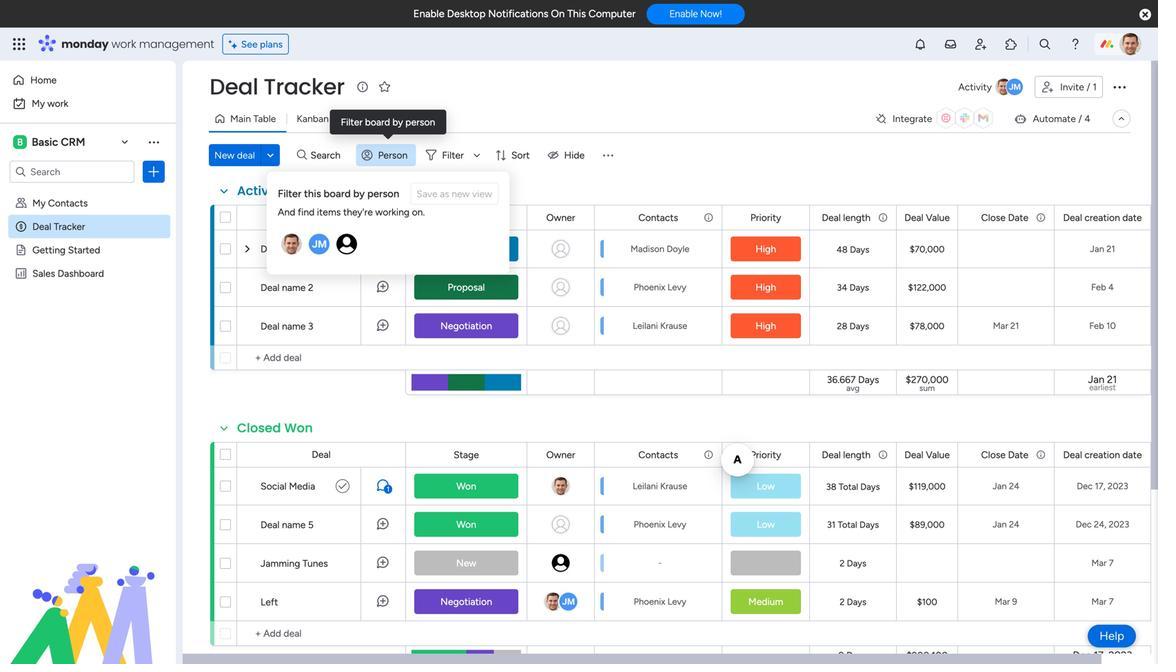 Task type: vqa. For each thing, say whether or not it's contained in the screenshot.


Task type: locate. For each thing, give the bounding box(es) containing it.
creation for active deals
[[1085, 212, 1121, 223]]

mar 7 down dec 24, 2023 at the bottom of the page
[[1092, 558, 1114, 569]]

0 vertical spatial 2 days
[[840, 558, 867, 569]]

enable left the now!
[[670, 8, 698, 19]]

0 vertical spatial creation
[[1085, 212, 1121, 223]]

name for 2
[[282, 282, 306, 293]]

new deal
[[215, 149, 255, 161]]

1 vertical spatial phoenix levy
[[634, 519, 687, 530]]

1 horizontal spatial by
[[393, 116, 403, 128]]

0 vertical spatial feb
[[1092, 282, 1107, 293]]

v2 search image
[[297, 147, 307, 163]]

1 vertical spatial close
[[982, 449, 1006, 461]]

and find items they're working on.
[[278, 206, 425, 218]]

1 vertical spatial krause
[[661, 481, 688, 492]]

1
[[1093, 81, 1097, 93], [308, 243, 312, 255], [387, 485, 390, 494]]

contacts
[[48, 197, 88, 209], [639, 212, 679, 223], [639, 449, 679, 461]]

0 vertical spatial 24
[[1010, 481, 1020, 492]]

1 horizontal spatial filter
[[341, 116, 363, 128]]

value up $70,000
[[926, 212, 950, 223]]

name up deal name 3
[[282, 282, 306, 293]]

high for proposal
[[756, 281, 777, 293]]

length for second deal length field from the top
[[844, 449, 871, 461]]

work right monday
[[111, 36, 136, 52]]

Deal creation date field
[[1060, 210, 1146, 225], [1060, 447, 1146, 462]]

1 vertical spatial date
[[1009, 449, 1029, 461]]

1 priority field from the top
[[747, 210, 785, 225]]

work down home
[[47, 98, 68, 109]]

dec 17, 2023
[[1078, 481, 1129, 492]]

0 horizontal spatial 4
[[1085, 113, 1091, 125]]

length up 48 days at the right of page
[[844, 212, 871, 223]]

0 horizontal spatial work
[[47, 98, 68, 109]]

2 deal creation date field from the top
[[1060, 447, 1146, 462]]

34
[[837, 282, 848, 293]]

deal creation date field up dec 17, 2023
[[1060, 447, 1146, 462]]

1 close date from the top
[[982, 212, 1029, 223]]

new for new
[[457, 557, 477, 569]]

1 vertical spatial feb
[[1090, 320, 1105, 331]]

2 high from the top
[[756, 281, 777, 293]]

1 vertical spatial 24
[[1010, 519, 1020, 530]]

1 vertical spatial leilani krause
[[633, 481, 688, 492]]

add view image
[[348, 114, 353, 124]]

1 vertical spatial owner
[[547, 449, 576, 461]]

1 vertical spatial owner field
[[543, 447, 579, 462]]

new inside button
[[215, 149, 235, 161]]

38 total days
[[827, 481, 881, 492]]

2 deal value from the top
[[905, 449, 950, 461]]

0 horizontal spatial new
[[215, 149, 235, 161]]

deal
[[210, 71, 258, 102], [312, 211, 331, 223], [822, 212, 841, 223], [905, 212, 924, 223], [1064, 212, 1083, 223], [32, 221, 51, 232], [261, 243, 280, 255], [261, 282, 280, 293], [261, 320, 280, 332], [312, 449, 331, 460], [822, 449, 841, 461], [905, 449, 924, 461], [1064, 449, 1083, 461], [261, 519, 280, 531]]

0 vertical spatial dec
[[1078, 481, 1093, 492]]

1 vertical spatial 7
[[1110, 596, 1114, 607]]

1 value from the top
[[926, 212, 950, 223]]

1 vertical spatial creation
[[1085, 449, 1121, 461]]

1 column information image from the left
[[878, 212, 889, 223]]

2 close from the top
[[982, 449, 1006, 461]]

0 vertical spatial 7
[[1110, 558, 1114, 569]]

mar 7
[[1092, 558, 1114, 569], [1092, 596, 1114, 607]]

enable for enable desktop notifications on this computer
[[414, 8, 445, 20]]

/ right automate
[[1079, 113, 1083, 125]]

option
[[0, 191, 176, 193]]

person up working
[[368, 187, 400, 200]]

deal value field up $70,000
[[902, 210, 954, 225]]

2023 for dec 17, 2023
[[1108, 481, 1129, 492]]

4
[[1085, 113, 1091, 125], [1109, 282, 1115, 293]]

1 horizontal spatial new
[[457, 557, 477, 569]]

column information image
[[878, 212, 889, 223], [1036, 212, 1047, 223]]

now!
[[701, 8, 722, 19]]

phoenix levy
[[634, 282, 687, 293], [634, 519, 687, 530], [634, 596, 687, 607]]

2023 right '17,'
[[1108, 481, 1129, 492]]

name up jamming tunes
[[282, 519, 306, 531]]

phoenix
[[634, 282, 666, 293], [634, 519, 666, 530], [634, 596, 666, 607]]

deal tracker
[[210, 71, 345, 102], [32, 221, 85, 232]]

contacts for 2nd contacts field from the bottom
[[639, 212, 679, 223]]

0 vertical spatial jan 24
[[993, 481, 1020, 492]]

2 date from the top
[[1123, 449, 1143, 461]]

days
[[850, 244, 870, 255], [850, 282, 870, 293], [850, 321, 870, 332], [859, 374, 880, 386], [861, 481, 881, 492], [860, 519, 880, 530], [847, 558, 867, 569], [847, 597, 867, 608], [847, 650, 868, 661]]

1 vertical spatial dec
[[1076, 519, 1092, 530]]

1 length from the top
[[844, 212, 871, 223]]

low left 31
[[757, 519, 775, 530]]

name
[[282, 243, 306, 255], [282, 282, 306, 293], [282, 320, 306, 332], [282, 519, 306, 531]]

21 inside jan 21 earliest
[[1108, 373, 1118, 386]]

1 vertical spatial filter
[[442, 149, 464, 161]]

/ inside the invite / 1 button
[[1087, 81, 1091, 93]]

work inside my work option
[[47, 98, 68, 109]]

1 vertical spatial contacts field
[[635, 447, 682, 462]]

1 horizontal spatial person
[[406, 116, 435, 128]]

find
[[298, 206, 315, 218]]

column information image for date
[[1036, 212, 1047, 223]]

leilani
[[633, 320, 658, 331], [633, 481, 658, 492]]

working
[[375, 206, 410, 218]]

basic crm
[[32, 136, 85, 149]]

4 name from the top
[[282, 519, 306, 531]]

my down search in workspace field
[[32, 197, 46, 209]]

close
[[982, 212, 1006, 223], [982, 449, 1006, 461]]

1 horizontal spatial 4
[[1109, 282, 1115, 293]]

dec left '17,'
[[1078, 481, 1093, 492]]

Priority field
[[747, 210, 785, 225], [747, 447, 785, 462]]

board
[[365, 116, 390, 128], [324, 187, 351, 200]]

0 vertical spatial 4
[[1085, 113, 1091, 125]]

2 close date from the top
[[982, 449, 1029, 461]]

see plans
[[241, 38, 283, 50]]

3 phoenix levy from the top
[[634, 596, 687, 607]]

7 down dec 24, 2023 at the bottom of the page
[[1110, 558, 1114, 569]]

1 24 from the top
[[1010, 481, 1020, 492]]

1 low from the top
[[757, 480, 775, 492]]

phoenix levy up '-'
[[634, 519, 687, 530]]

low left 38
[[757, 480, 775, 492]]

phoenix levy down madison doyle
[[634, 282, 687, 293]]

length up 38 total days in the right of the page
[[844, 449, 871, 461]]

2 vertical spatial filter
[[278, 187, 302, 200]]

contacts for second contacts field
[[639, 449, 679, 461]]

36.667 days avg
[[827, 374, 880, 393]]

phoenix down '-'
[[634, 596, 666, 607]]

feb
[[1092, 282, 1107, 293], [1090, 320, 1105, 331]]

2 vertical spatial high
[[756, 320, 777, 332]]

4 up 10
[[1109, 282, 1115, 293]]

0 vertical spatial owner field
[[543, 210, 579, 225]]

3 name from the top
[[282, 320, 306, 332]]

board right add view image
[[365, 116, 390, 128]]

enable inside button
[[670, 8, 698, 19]]

2023
[[1108, 481, 1129, 492], [1109, 519, 1130, 530]]

high
[[756, 243, 777, 255], [756, 281, 777, 293], [756, 320, 777, 332]]

1 vertical spatial total
[[838, 519, 858, 530]]

0 vertical spatial owner
[[547, 212, 576, 223]]

2 enable from the left
[[670, 8, 698, 19]]

dec left 24,
[[1076, 519, 1092, 530]]

phoenix levy down '-'
[[634, 596, 687, 607]]

Search in workspace field
[[29, 164, 115, 180]]

social
[[261, 480, 287, 492]]

column information image
[[704, 212, 715, 223], [704, 449, 715, 460], [878, 449, 889, 460], [1036, 449, 1047, 460]]

0 vertical spatial 21
[[1107, 243, 1116, 255]]

workspace selection element
[[13, 134, 87, 150]]

deal tracker inside list box
[[32, 221, 85, 232]]

phoenix down madison
[[634, 282, 666, 293]]

2 vertical spatial phoenix levy
[[634, 596, 687, 607]]

crm
[[61, 136, 85, 149]]

0 vertical spatial contacts
[[48, 197, 88, 209]]

0 vertical spatial work
[[111, 36, 136, 52]]

2 vertical spatial phoenix
[[634, 596, 666, 607]]

jan inside jan 21 earliest
[[1089, 373, 1105, 386]]

length for first deal length field from the top of the page
[[844, 212, 871, 223]]

main table button
[[209, 108, 287, 130]]

1 vertical spatial 1
[[308, 243, 312, 255]]

21
[[1107, 243, 1116, 255], [1011, 320, 1020, 331], [1108, 373, 1118, 386]]

2 horizontal spatial 1
[[1093, 81, 1097, 93]]

2 vertical spatial contacts
[[639, 449, 679, 461]]

2 date from the top
[[1009, 449, 1029, 461]]

2 horizontal spatial filter
[[442, 149, 464, 161]]

0 horizontal spatial /
[[1079, 113, 1083, 125]]

1 7 from the top
[[1110, 558, 1114, 569]]

list box
[[0, 189, 176, 471]]

0 vertical spatial phoenix
[[634, 282, 666, 293]]

0 vertical spatial 1
[[1093, 81, 1097, 93]]

total right 38
[[839, 481, 859, 492]]

Owner field
[[543, 210, 579, 225], [543, 447, 579, 462]]

+ Add deal text field
[[244, 350, 399, 366]]

1 vertical spatial priority field
[[747, 447, 785, 462]]

filter button
[[420, 144, 485, 166]]

feb down jan 21 at top
[[1092, 282, 1107, 293]]

+ Add deal text field
[[244, 626, 399, 642]]

lottie animation image
[[0, 525, 176, 664]]

deal creation date field up jan 21 at top
[[1060, 210, 1146, 225]]

24
[[1010, 481, 1020, 492], [1010, 519, 1020, 530]]

filter for filter
[[442, 149, 464, 161]]

1 horizontal spatial /
[[1087, 81, 1091, 93]]

1 vertical spatial low
[[757, 519, 775, 530]]

0 horizontal spatial enable
[[414, 8, 445, 20]]

1 vertical spatial leilani
[[633, 481, 658, 492]]

hide button
[[543, 144, 593, 166]]

1 vertical spatial high
[[756, 281, 777, 293]]

0 vertical spatial levy
[[668, 282, 687, 293]]

2 days
[[840, 558, 867, 569], [840, 597, 867, 608], [839, 650, 868, 661]]

2 low from the top
[[757, 519, 775, 530]]

2 priority from the top
[[751, 449, 782, 461]]

1 vertical spatial work
[[47, 98, 68, 109]]

search everything image
[[1039, 37, 1053, 51]]

5 button
[[318, 230, 328, 268]]

invite members image
[[975, 37, 988, 51]]

Search field
[[307, 146, 349, 165]]

dec 24, 2023
[[1076, 519, 1130, 530]]

2023 right 24,
[[1109, 519, 1130, 530]]

1 deal creation date field from the top
[[1060, 210, 1146, 225]]

2
[[308, 282, 314, 293], [840, 558, 845, 569], [840, 597, 845, 608], [839, 650, 845, 661]]

1 vertical spatial tracker
[[54, 221, 85, 232]]

angle down image
[[267, 150, 274, 160]]

creation up jan 21 at top
[[1085, 212, 1121, 223]]

0 horizontal spatial 1
[[308, 243, 312, 255]]

deal creation date up jan 21 at top
[[1064, 212, 1143, 223]]

1 deal creation date from the top
[[1064, 212, 1143, 223]]

0 vertical spatial date
[[1123, 212, 1143, 223]]

0 vertical spatial deal value field
[[902, 210, 954, 225]]

0 vertical spatial contacts field
[[635, 210, 682, 225]]

1 phoenix levy from the top
[[634, 282, 687, 293]]

1 vertical spatial negotiation
[[441, 596, 492, 608]]

0 vertical spatial value
[[926, 212, 950, 223]]

my inside option
[[32, 98, 45, 109]]

deal length up the 48
[[822, 212, 871, 223]]

total for 31
[[838, 519, 858, 530]]

priority
[[751, 212, 782, 223], [751, 449, 782, 461]]

$89,000
[[910, 519, 945, 530]]

Deal length field
[[819, 210, 875, 225], [819, 447, 875, 462]]

notifications
[[488, 8, 549, 20]]

0 vertical spatial deal value
[[905, 212, 950, 223]]

home option
[[8, 69, 168, 91]]

/ for 1
[[1087, 81, 1091, 93]]

this
[[304, 187, 321, 200]]

21 for mar 21
[[1011, 320, 1020, 331]]

1 owner from the top
[[547, 212, 576, 223]]

mar 7 up help
[[1092, 596, 1114, 607]]

2 deal creation date from the top
[[1064, 449, 1143, 461]]

value up the $119,000
[[926, 449, 950, 461]]

1 inside button
[[387, 485, 390, 494]]

deal name 3
[[261, 320, 314, 332]]

0 horizontal spatial 5
[[308, 519, 314, 531]]

activity
[[959, 81, 993, 93]]

1 leilani krause from the top
[[633, 320, 688, 331]]

enable for enable now!
[[670, 8, 698, 19]]

levy
[[668, 282, 687, 293], [668, 519, 687, 530], [668, 596, 687, 607]]

total
[[839, 481, 859, 492], [838, 519, 858, 530]]

1 deal length field from the top
[[819, 210, 875, 225]]

0 vertical spatial priority field
[[747, 210, 785, 225]]

/
[[1087, 81, 1091, 93], [1079, 113, 1083, 125]]

0 vertical spatial close date field
[[978, 210, 1033, 225]]

update feed image
[[944, 37, 958, 51]]

1 horizontal spatial column information image
[[1036, 212, 1047, 223]]

1 horizontal spatial 1
[[387, 485, 390, 494]]

1 vertical spatial levy
[[668, 519, 687, 530]]

home link
[[8, 69, 168, 91]]

1 krause from the top
[[661, 320, 688, 331]]

deal creation date up dec 17, 2023
[[1064, 449, 1143, 461]]

9
[[1013, 596, 1018, 607]]

total right 31
[[838, 519, 858, 530]]

see
[[241, 38, 258, 50]]

21 for jan 21 earliest
[[1108, 373, 1118, 386]]

1 vertical spatial priority
[[751, 449, 782, 461]]

0 vertical spatial total
[[839, 481, 859, 492]]

deal tracker up table
[[210, 71, 345, 102]]

1 enable from the left
[[414, 8, 445, 20]]

1 inside button
[[1093, 81, 1097, 93]]

1 deal value from the top
[[905, 212, 950, 223]]

Close Date field
[[978, 210, 1033, 225], [978, 447, 1033, 462]]

avg
[[847, 383, 860, 393]]

monday marketplace image
[[1005, 37, 1019, 51]]

options image
[[147, 165, 161, 179]]

0 vertical spatial person
[[406, 116, 435, 128]]

person up person
[[406, 116, 435, 128]]

date for first close date field from the bottom
[[1009, 449, 1029, 461]]

0 vertical spatial priority
[[751, 212, 782, 223]]

owner
[[547, 212, 576, 223], [547, 449, 576, 461]]

tracker up kanban button
[[264, 71, 345, 102]]

phoenix up '-'
[[634, 519, 666, 530]]

name left 3
[[282, 320, 306, 332]]

help button
[[1089, 625, 1137, 648]]

getting started
[[32, 244, 100, 256]]

enable left desktop
[[414, 8, 445, 20]]

sum
[[920, 383, 935, 393]]

2 creation from the top
[[1085, 449, 1121, 461]]

21 for jan 21
[[1107, 243, 1116, 255]]

0 vertical spatial leilani krause
[[633, 320, 688, 331]]

1 deal value field from the top
[[902, 210, 954, 225]]

0 vertical spatial my
[[32, 98, 45, 109]]

workspace options image
[[147, 135, 161, 149]]

my down home
[[32, 98, 45, 109]]

madison doyle
[[631, 243, 690, 255]]

deal tracker down my contacts
[[32, 221, 85, 232]]

options image
[[1112, 79, 1128, 95]]

2 phoenix levy from the top
[[634, 519, 687, 530]]

contacts inside list box
[[48, 197, 88, 209]]

my inside list box
[[32, 197, 46, 209]]

2 vertical spatial 2 days
[[839, 650, 868, 661]]

feb 4
[[1092, 282, 1115, 293]]

2 leilani from the top
[[633, 481, 658, 492]]

deal value up $70,000
[[905, 212, 950, 223]]

Contacts field
[[635, 210, 682, 225], [635, 447, 682, 462]]

0 vertical spatial date
[[1009, 212, 1029, 223]]

feb for feb 4
[[1092, 282, 1107, 293]]

deal creation date field for won
[[1060, 447, 1146, 462]]

1 phoenix from the top
[[634, 282, 666, 293]]

1 horizontal spatial 5
[[321, 244, 325, 254]]

0 horizontal spatial person
[[368, 187, 400, 200]]

1 horizontal spatial tracker
[[264, 71, 345, 102]]

2 value from the top
[[926, 449, 950, 461]]

Deal Value field
[[902, 210, 954, 225], [902, 447, 954, 462]]

5 up tunes
[[308, 519, 314, 531]]

hide
[[565, 149, 585, 161]]

2 vertical spatial 21
[[1108, 373, 1118, 386]]

1 vertical spatial deal value field
[[902, 447, 954, 462]]

deal value field up the $119,000
[[902, 447, 954, 462]]

0 vertical spatial krause
[[661, 320, 688, 331]]

1 vertical spatial /
[[1079, 113, 1083, 125]]

deal length up 38 total days in the right of the page
[[822, 449, 871, 461]]

my for my work
[[32, 98, 45, 109]]

1 date from the top
[[1123, 212, 1143, 223]]

person button
[[356, 144, 416, 166]]

4 down invite / 1
[[1085, 113, 1091, 125]]

filter up 'and'
[[278, 187, 302, 200]]

1 contacts field from the top
[[635, 210, 682, 225]]

close date
[[982, 212, 1029, 223], [982, 449, 1029, 461]]

home
[[30, 74, 57, 86]]

phoenix levy for won
[[634, 519, 687, 530]]

feb left 10
[[1090, 320, 1105, 331]]

deal creation date field for deals
[[1060, 210, 1146, 225]]

filter left the arrow down image
[[442, 149, 464, 161]]

active
[[237, 182, 277, 200]]

1 levy from the top
[[668, 282, 687, 293]]

1 close from the top
[[982, 212, 1006, 223]]

new for new deal
[[215, 149, 235, 161]]

2 length from the top
[[844, 449, 871, 461]]

date for 1st close date field
[[1009, 212, 1029, 223]]

1 vertical spatial 2023
[[1109, 519, 1130, 530]]

board up the items
[[324, 187, 351, 200]]

5 right deal name 1
[[321, 244, 325, 254]]

1 date from the top
[[1009, 212, 1029, 223]]

filter
[[341, 116, 363, 128], [442, 149, 464, 161], [278, 187, 302, 200]]

/ right invite
[[1087, 81, 1091, 93]]

$208,100
[[907, 650, 948, 661]]

2 contacts field from the top
[[635, 447, 682, 462]]

31 total days
[[828, 519, 880, 530]]

deal value up the $119,000
[[905, 449, 950, 461]]

sales dashboard
[[32, 268, 104, 279]]

by up they're
[[353, 187, 365, 200]]

3 high from the top
[[756, 320, 777, 332]]

creation
[[1085, 212, 1121, 223], [1085, 449, 1121, 461]]

2 name from the top
[[282, 282, 306, 293]]

0 vertical spatial leilani
[[633, 320, 658, 331]]

48
[[837, 244, 848, 255]]

by
[[393, 116, 403, 128], [353, 187, 365, 200]]

integrate button
[[870, 104, 1003, 133]]

1 jan 24 from the top
[[993, 481, 1020, 492]]

name for 3
[[282, 320, 306, 332]]

2 phoenix from the top
[[634, 519, 666, 530]]

main
[[230, 113, 251, 125]]

1 vertical spatial date
[[1123, 449, 1143, 461]]

deal length field up 38 total days in the right of the page
[[819, 447, 875, 462]]

2 vertical spatial levy
[[668, 596, 687, 607]]

name left 5 "button"
[[282, 243, 306, 255]]

1 vertical spatial new
[[457, 557, 477, 569]]

7 up help
[[1110, 596, 1114, 607]]

1 name from the top
[[282, 243, 306, 255]]

date for closed won
[[1123, 449, 1143, 461]]

0 vertical spatial mar 7
[[1092, 558, 1114, 569]]

1 vertical spatial deal tracker
[[32, 221, 85, 232]]

1 creation from the top
[[1085, 212, 1121, 223]]

monday work management
[[61, 36, 214, 52]]

1 mar 7 from the top
[[1092, 558, 1114, 569]]

2 column information image from the left
[[1036, 212, 1047, 223]]

1 vertical spatial deal value
[[905, 449, 950, 461]]

filter inside popup button
[[442, 149, 464, 161]]

2 levy from the top
[[668, 519, 687, 530]]

creation up dec 17, 2023
[[1085, 449, 1121, 461]]

tracker up getting started
[[54, 221, 85, 232]]

invite
[[1061, 81, 1085, 93]]

1 vertical spatial mar 7
[[1092, 596, 1114, 607]]

phoenix for won
[[634, 519, 666, 530]]

show board description image
[[354, 80, 371, 94]]

deal length field up the 48
[[819, 210, 875, 225]]

2 priority field from the top
[[747, 447, 785, 462]]

filter down the show board description icon
[[341, 116, 363, 128]]

2 close date field from the top
[[978, 447, 1033, 462]]

by up person
[[393, 116, 403, 128]]

0 vertical spatial won
[[284, 419, 313, 437]]



Task type: describe. For each thing, give the bounding box(es) containing it.
terry turtle image
[[1120, 33, 1142, 55]]

jamming tunes
[[261, 558, 328, 569]]

2 mar 7 from the top
[[1092, 596, 1114, 607]]

notifications image
[[914, 37, 928, 51]]

$122,000
[[909, 282, 947, 293]]

28 days
[[837, 321, 870, 332]]

/ for 4
[[1079, 113, 1083, 125]]

lottie animation element
[[0, 525, 176, 664]]

31
[[828, 519, 836, 530]]

3 phoenix from the top
[[634, 596, 666, 607]]

automate
[[1034, 113, 1077, 125]]

enable now!
[[670, 8, 722, 19]]

integrate
[[893, 113, 933, 125]]

main table
[[230, 113, 276, 125]]

filter board by person
[[341, 116, 435, 128]]

menu image
[[602, 148, 615, 162]]

desktop
[[447, 8, 486, 20]]

1 close date field from the top
[[978, 210, 1033, 225]]

1 for deal name 1
[[308, 243, 312, 255]]

1 priority from the top
[[751, 212, 782, 223]]

feb 10
[[1090, 320, 1117, 331]]

2 owner from the top
[[547, 449, 576, 461]]

arrow down image
[[469, 147, 485, 163]]

2 leilani krause from the top
[[633, 481, 688, 492]]

add to favorites image
[[378, 80, 392, 93]]

Deal Tracker field
[[206, 71, 348, 102]]

0 horizontal spatial tracker
[[54, 221, 85, 232]]

2 jan 24 from the top
[[993, 519, 1020, 530]]

deal
[[237, 149, 255, 161]]

name for 5
[[282, 519, 306, 531]]

my for my contacts
[[32, 197, 46, 209]]

close date for 1st close date field
[[982, 212, 1029, 223]]

filter for filter board by person
[[341, 116, 363, 128]]

plans
[[260, 38, 283, 50]]

getting
[[32, 244, 66, 256]]

name for 1
[[282, 243, 306, 255]]

2 owner field from the top
[[543, 447, 579, 462]]

dec for dec 17, 2023
[[1078, 481, 1093, 492]]

new deal button
[[209, 144, 261, 166]]

work for my
[[47, 98, 68, 109]]

2 7 from the top
[[1110, 596, 1114, 607]]

filter this board by person
[[278, 187, 400, 200]]

madison
[[631, 243, 665, 255]]

medium
[[749, 596, 784, 608]]

on.
[[412, 206, 425, 218]]

Active Deals field
[[234, 182, 318, 200]]

Closed Won field
[[234, 419, 317, 437]]

automate / 4
[[1034, 113, 1091, 125]]

1 high from the top
[[756, 243, 777, 255]]

help
[[1100, 629, 1125, 643]]

creation for closed won
[[1085, 449, 1121, 461]]

28
[[837, 321, 848, 332]]

1 vertical spatial 5
[[308, 519, 314, 531]]

column information image for length
[[878, 212, 889, 223]]

active deals
[[237, 182, 315, 200]]

activity button
[[953, 76, 1030, 98]]

deal creation date for closed won
[[1064, 449, 1143, 461]]

2 negotiation from the top
[[441, 596, 492, 608]]

proposal
[[448, 281, 485, 293]]

levy for high
[[668, 282, 687, 293]]

close date for first close date field from the bottom
[[982, 449, 1029, 461]]

0 vertical spatial by
[[393, 116, 403, 128]]

$119,000
[[909, 481, 946, 492]]

value for first deal value field from the top
[[926, 212, 950, 223]]

kanban button
[[287, 108, 339, 130]]

deal name 5
[[261, 519, 314, 531]]

started
[[68, 244, 100, 256]]

public board image
[[14, 243, 28, 257]]

mar 9
[[995, 596, 1018, 607]]

social media
[[261, 480, 315, 492]]

enable now! button
[[647, 4, 745, 24]]

jamming
[[261, 558, 300, 569]]

work for monday
[[111, 36, 136, 52]]

0 horizontal spatial board
[[324, 187, 351, 200]]

computer
[[589, 8, 636, 20]]

deal name 1
[[261, 243, 312, 255]]

24,
[[1095, 519, 1107, 530]]

48 days
[[837, 244, 870, 255]]

jan 21
[[1091, 243, 1116, 255]]

stage
[[454, 449, 479, 461]]

$270,000
[[906, 374, 949, 386]]

my work option
[[8, 92, 168, 114]]

1 vertical spatial person
[[368, 187, 400, 200]]

dashboard
[[58, 268, 104, 279]]

2 krause from the top
[[661, 481, 688, 492]]

my work
[[32, 98, 68, 109]]

sort
[[512, 149, 530, 161]]

deal inside list box
[[32, 221, 51, 232]]

workspace image
[[13, 135, 27, 150]]

36.667
[[827, 374, 856, 386]]

my contacts
[[32, 197, 88, 209]]

1 negotiation from the top
[[441, 320, 492, 332]]

my work link
[[8, 92, 168, 114]]

management
[[139, 36, 214, 52]]

feb for feb 10
[[1090, 320, 1105, 331]]

invite / 1
[[1061, 81, 1097, 93]]

select product image
[[12, 37, 26, 51]]

10
[[1107, 320, 1117, 331]]

phoenix levy for high
[[634, 282, 687, 293]]

1 vertical spatial 4
[[1109, 282, 1115, 293]]

this
[[568, 8, 586, 20]]

person
[[378, 149, 408, 161]]

2 deal length from the top
[[822, 449, 871, 461]]

1 owner field from the top
[[543, 210, 579, 225]]

1 vertical spatial 2 days
[[840, 597, 867, 608]]

won inside field
[[284, 419, 313, 437]]

date for active deals
[[1123, 212, 1143, 223]]

public dashboard image
[[14, 267, 28, 280]]

1 vertical spatial won
[[457, 480, 477, 492]]

$270,000 sum
[[906, 374, 949, 393]]

2023 for dec 24, 2023
[[1109, 519, 1130, 530]]

38
[[827, 481, 837, 492]]

jan 21 earliest
[[1089, 373, 1118, 392]]

0 horizontal spatial by
[[353, 187, 365, 200]]

doyle
[[667, 243, 690, 255]]

17,
[[1096, 481, 1106, 492]]

and
[[278, 206, 296, 218]]

1 for invite / 1
[[1093, 81, 1097, 93]]

monday
[[61, 36, 109, 52]]

1 button
[[361, 467, 406, 506]]

items
[[317, 206, 341, 218]]

media
[[289, 480, 315, 492]]

b
[[17, 136, 23, 148]]

$70,000
[[910, 244, 945, 255]]

dapulse close image
[[1140, 8, 1152, 22]]

dec for dec 24, 2023
[[1076, 519, 1092, 530]]

levy for won
[[668, 519, 687, 530]]

collapse board header image
[[1117, 113, 1128, 124]]

basic
[[32, 136, 58, 149]]

2 vertical spatial won
[[457, 519, 477, 530]]

help image
[[1069, 37, 1083, 51]]

3 levy from the top
[[668, 596, 687, 607]]

deal creation date for active deals
[[1064, 212, 1143, 223]]

closed
[[237, 419, 281, 437]]

total for 38
[[839, 481, 859, 492]]

list box containing my contacts
[[0, 189, 176, 471]]

phoenix for high
[[634, 282, 666, 293]]

value for second deal value field from the top of the page
[[926, 449, 950, 461]]

1 leilani from the top
[[633, 320, 658, 331]]

sales
[[32, 268, 55, 279]]

2 24 from the top
[[1010, 519, 1020, 530]]

left
[[261, 596, 278, 608]]

mar 21
[[994, 320, 1020, 331]]

high for negotiation
[[756, 320, 777, 332]]

-
[[659, 558, 662, 569]]

2 deal value field from the top
[[902, 447, 954, 462]]

5 inside "button"
[[321, 244, 325, 254]]

invite / 1 button
[[1035, 76, 1104, 98]]

on
[[551, 8, 565, 20]]

$100
[[918, 597, 938, 608]]

days inside 36.667 days avg
[[859, 374, 880, 386]]

3
[[308, 320, 314, 332]]

0 vertical spatial deal tracker
[[210, 71, 345, 102]]

1 horizontal spatial board
[[365, 116, 390, 128]]

0 vertical spatial tracker
[[264, 71, 345, 102]]

1 deal length from the top
[[822, 212, 871, 223]]

filter for filter this board by person
[[278, 187, 302, 200]]

kanban
[[297, 113, 329, 125]]

they're
[[343, 206, 373, 218]]

2 deal length field from the top
[[819, 447, 875, 462]]

Stage field
[[450, 447, 483, 462]]



